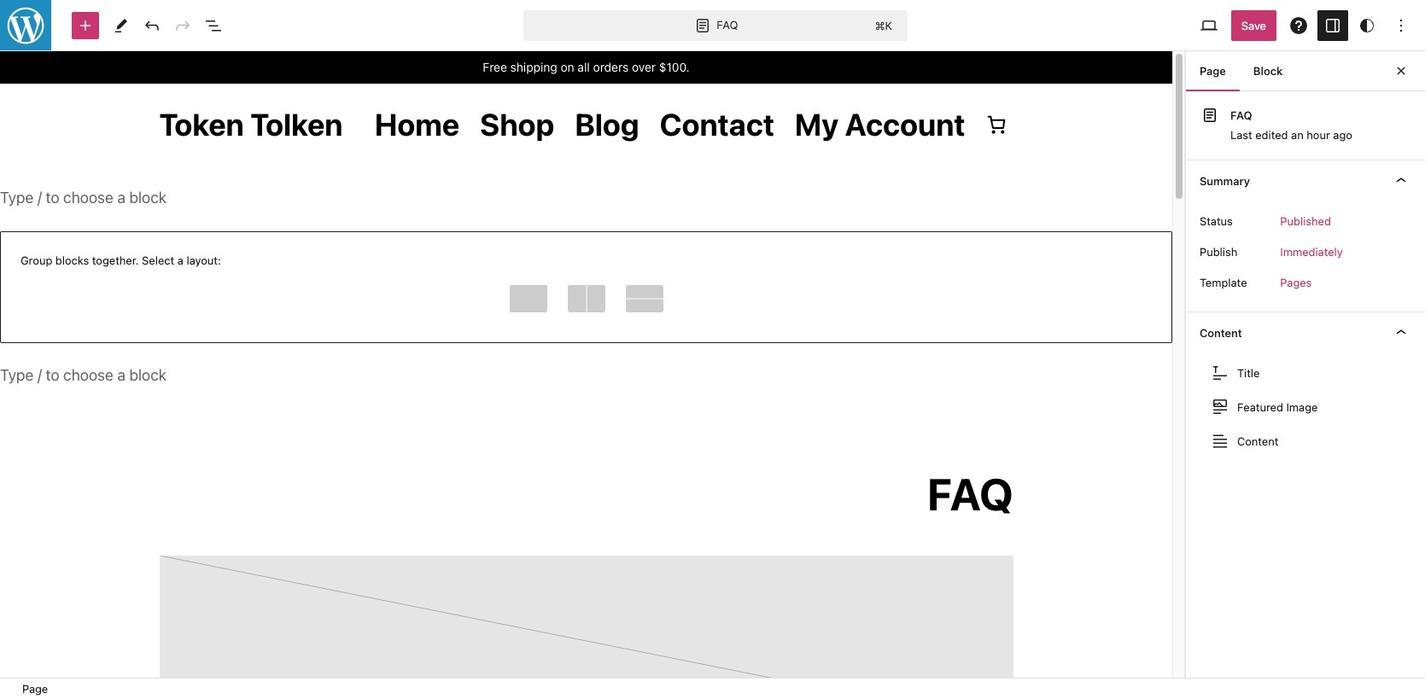 Task type: locate. For each thing, give the bounding box(es) containing it.
content down featured
[[1238, 434, 1279, 448]]

redo image
[[173, 15, 193, 35]]

featured image button
[[1200, 392, 1412, 422]]

template
[[1200, 275, 1247, 289]]

summary button
[[1186, 160, 1425, 201]]

publish
[[1200, 245, 1238, 258]]

pages
[[1281, 276, 1312, 289]]

1 horizontal spatial page
[[1200, 64, 1226, 78]]

faq inside editor top bar region
[[717, 18, 738, 31]]

1 vertical spatial faq
[[1231, 108, 1253, 122]]

hour
[[1307, 128, 1330, 142]]

help image
[[1289, 15, 1309, 35]]

block button
[[1240, 50, 1297, 91]]

⌘k
[[875, 18, 893, 32]]

faq
[[717, 18, 738, 31], [1231, 108, 1253, 122]]

1 horizontal spatial faq
[[1231, 108, 1253, 122]]

settings image
[[1323, 15, 1343, 35]]

title
[[1238, 366, 1260, 380]]

list view image
[[203, 15, 224, 35]]

options image
[[1391, 15, 1412, 35]]

faq inside faq last edited an hour ago
[[1231, 108, 1253, 122]]

content
[[1200, 326, 1242, 340], [1238, 434, 1279, 448]]

faq last edited an hour ago
[[1231, 108, 1353, 142]]

status
[[1200, 214, 1233, 228]]

block
[[1254, 64, 1283, 78]]

content inside content dropdown button
[[1200, 326, 1242, 340]]

image
[[1287, 400, 1318, 414]]

0 horizontal spatial faq
[[717, 18, 738, 31]]

0 vertical spatial faq
[[717, 18, 738, 31]]

content inside content button
[[1238, 434, 1279, 448]]

1 vertical spatial page
[[22, 682, 48, 696]]

page
[[1200, 64, 1226, 78], [22, 682, 48, 696]]

published button
[[1270, 205, 1342, 236]]

1 vertical spatial content
[[1238, 434, 1279, 448]]

toggle block inserter image
[[75, 15, 96, 35]]

an
[[1291, 128, 1304, 142]]

close settings image
[[1391, 61, 1412, 81]]

pages button
[[1270, 267, 1322, 298]]

content button
[[1200, 426, 1412, 457]]

0 vertical spatial content
[[1200, 326, 1242, 340]]

0 vertical spatial page
[[1200, 64, 1226, 78]]

content up the title
[[1200, 326, 1242, 340]]

page button
[[1186, 50, 1240, 91]]

immediately button
[[1270, 236, 1354, 267]]



Task type: describe. For each thing, give the bounding box(es) containing it.
summary
[[1200, 174, 1250, 188]]

featured image
[[1238, 400, 1318, 414]]

ago
[[1334, 128, 1353, 142]]

editor top bar region
[[0, 0, 1425, 51]]

save button
[[1231, 10, 1277, 41]]

save
[[1242, 18, 1267, 32]]

site icon image
[[0, 0, 53, 53]]

view image
[[1199, 15, 1219, 35]]

0 horizontal spatial page
[[22, 682, 48, 696]]

featured
[[1238, 400, 1284, 414]]

undo image
[[142, 15, 162, 35]]

edited
[[1256, 128, 1288, 142]]

faq for faq last edited an hour ago
[[1231, 108, 1253, 122]]

page inside button
[[1200, 64, 1226, 78]]

immediately
[[1281, 245, 1343, 258]]

tools image
[[111, 15, 132, 35]]

published
[[1281, 214, 1331, 228]]

last
[[1231, 128, 1253, 142]]

title button
[[1200, 358, 1412, 388]]

faq for faq
[[717, 18, 738, 31]]

styles image
[[1357, 15, 1378, 35]]

content button
[[1186, 312, 1425, 353]]



Task type: vqa. For each thing, say whether or not it's contained in the screenshot.
IMMEDIATELY 'dropdown button'
yes



